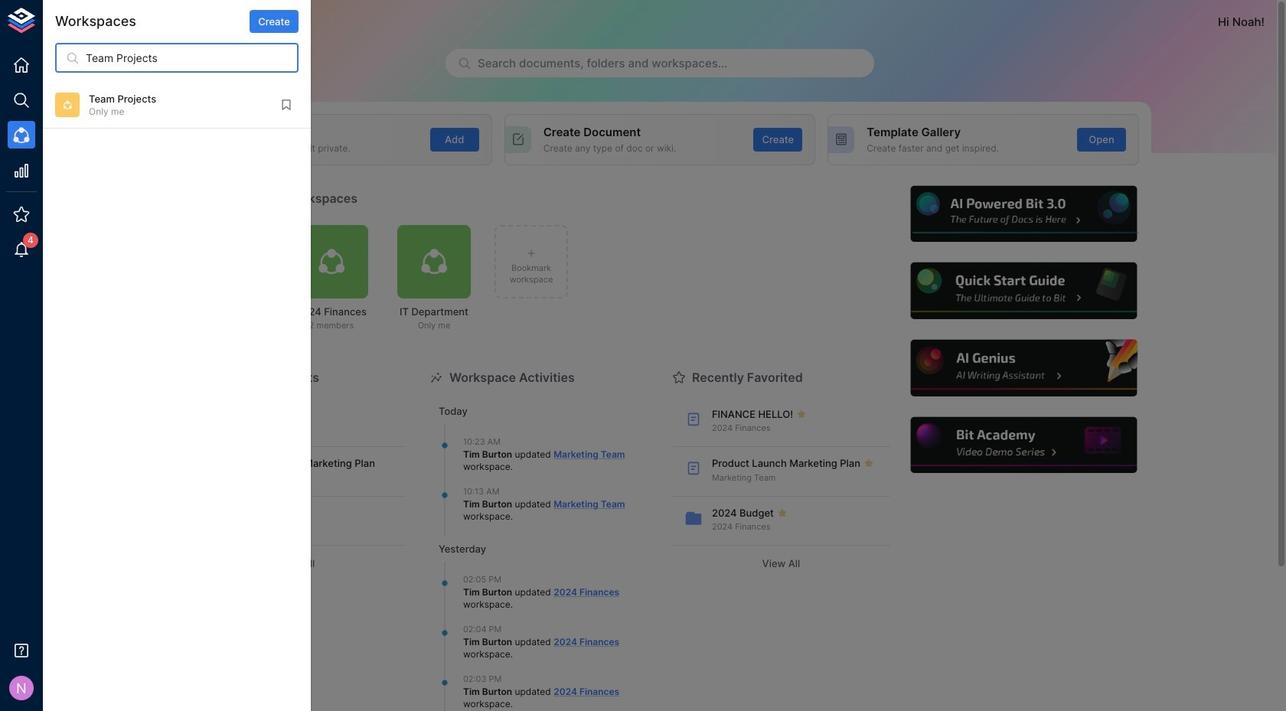 Task type: describe. For each thing, give the bounding box(es) containing it.
2 help image from the top
[[909, 261, 1139, 321]]



Task type: vqa. For each thing, say whether or not it's contained in the screenshot.
293.9
no



Task type: locate. For each thing, give the bounding box(es) containing it.
1 help image from the top
[[909, 183, 1139, 244]]

4 help image from the top
[[909, 415, 1139, 476]]

Search Workspaces... text field
[[86, 43, 299, 73]]

3 help image from the top
[[909, 338, 1139, 398]]

help image
[[909, 183, 1139, 244], [909, 261, 1139, 321], [909, 338, 1139, 398], [909, 415, 1139, 476]]

bookmark image
[[279, 98, 293, 112]]



